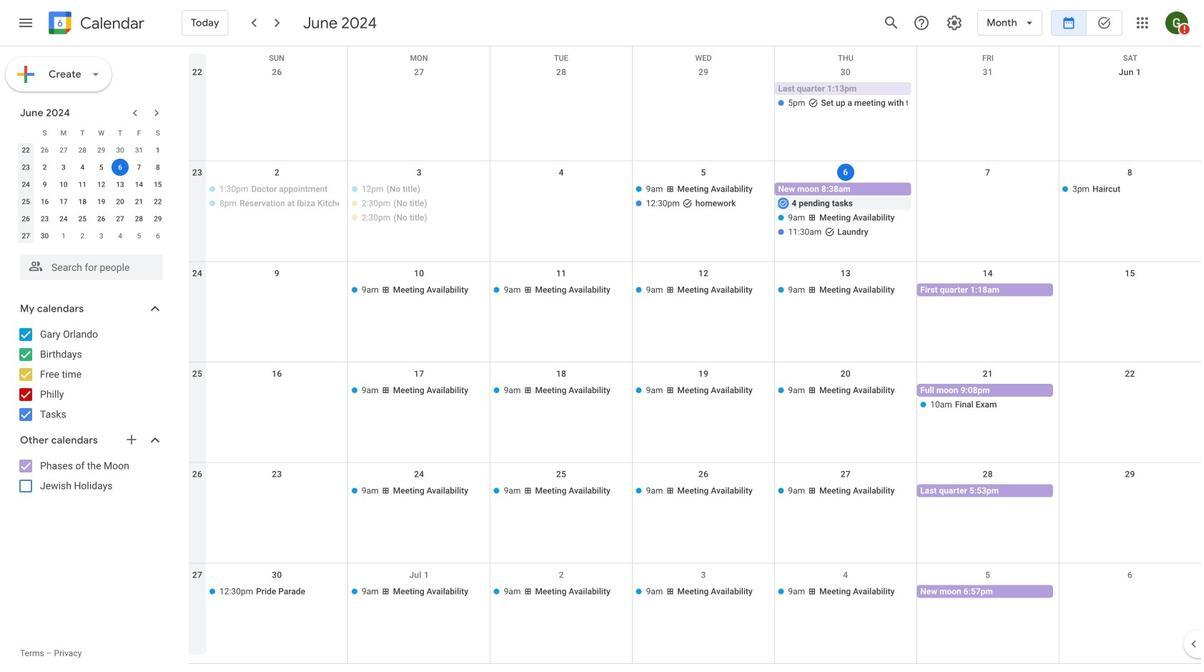 Task type: vqa. For each thing, say whether or not it's contained in the screenshot.
the Integrate
no



Task type: locate. For each thing, give the bounding box(es) containing it.
22 element
[[149, 193, 166, 210]]

may 28 element
[[74, 142, 91, 159]]

18 element
[[74, 193, 91, 210]]

10 element
[[55, 176, 72, 193]]

row group inside june 2024 grid
[[16, 142, 167, 245]]

7 element
[[130, 159, 148, 176]]

add other calendars image
[[124, 433, 139, 447]]

12 element
[[93, 176, 110, 193]]

24 element
[[55, 210, 72, 227]]

may 31 element
[[130, 142, 148, 159]]

6, today element
[[112, 159, 129, 176]]

other calendars list
[[3, 455, 177, 498]]

july 5 element
[[130, 227, 148, 245]]

17 element
[[55, 193, 72, 210]]

row group
[[16, 142, 167, 245]]

main drawer image
[[17, 14, 34, 31]]

27 element
[[112, 210, 129, 227]]

1 element
[[149, 142, 166, 159]]

heading
[[77, 15, 144, 32]]

july 2 element
[[74, 227, 91, 245]]

may 26 element
[[36, 142, 53, 159]]

21 element
[[130, 193, 148, 210]]

Search for people text field
[[29, 255, 154, 280]]

row
[[189, 46, 1201, 68], [189, 61, 1201, 161], [16, 124, 167, 142], [16, 142, 167, 159], [16, 159, 167, 176], [189, 161, 1201, 262], [16, 176, 167, 193], [16, 193, 167, 210], [16, 210, 167, 227], [16, 227, 167, 245], [189, 262, 1201, 363], [189, 363, 1201, 463], [189, 463, 1201, 564], [189, 564, 1201, 664]]

29 element
[[149, 210, 166, 227]]

2 element
[[36, 159, 53, 176]]

cell
[[206, 82, 348, 111], [348, 82, 490, 111], [633, 82, 775, 111], [775, 82, 917, 111], [917, 82, 1059, 111], [1059, 82, 1201, 111], [111, 159, 130, 176], [206, 183, 348, 240], [348, 183, 490, 240], [490, 183, 633, 240], [633, 183, 775, 240], [775, 183, 917, 240], [917, 183, 1059, 240], [206, 283, 348, 298], [1059, 283, 1201, 298], [206, 384, 348, 413], [917, 384, 1059, 413], [1059, 384, 1201, 413], [206, 485, 348, 499], [1059, 485, 1201, 499], [1059, 585, 1201, 600]]

heading inside calendar element
[[77, 15, 144, 32]]

13 element
[[112, 176, 129, 193]]

may 27 element
[[55, 142, 72, 159]]

None search field
[[0, 249, 177, 280]]

july 1 element
[[55, 227, 72, 245]]

19 element
[[93, 193, 110, 210]]

grid
[[189, 46, 1201, 664]]

28 element
[[130, 210, 148, 227]]



Task type: describe. For each thing, give the bounding box(es) containing it.
8 element
[[149, 159, 166, 176]]

25 element
[[74, 210, 91, 227]]

3 element
[[55, 159, 72, 176]]

my calendars list
[[3, 323, 177, 426]]

15 element
[[149, 176, 166, 193]]

july 4 element
[[112, 227, 129, 245]]

11 element
[[74, 176, 91, 193]]

23 element
[[36, 210, 53, 227]]

may 30 element
[[112, 142, 129, 159]]

june 2024 grid
[[14, 124, 167, 245]]

settings menu image
[[946, 14, 963, 31]]

14 element
[[130, 176, 148, 193]]

july 3 element
[[93, 227, 110, 245]]

30 element
[[36, 227, 53, 245]]

july 6 element
[[149, 227, 166, 245]]

26 element
[[93, 210, 110, 227]]

20 element
[[112, 193, 129, 210]]

calendar element
[[46, 9, 144, 40]]

4 element
[[74, 159, 91, 176]]

may 29 element
[[93, 142, 110, 159]]

9 element
[[36, 176, 53, 193]]

cell inside june 2024 grid
[[111, 159, 130, 176]]

5 element
[[93, 159, 110, 176]]

16 element
[[36, 193, 53, 210]]



